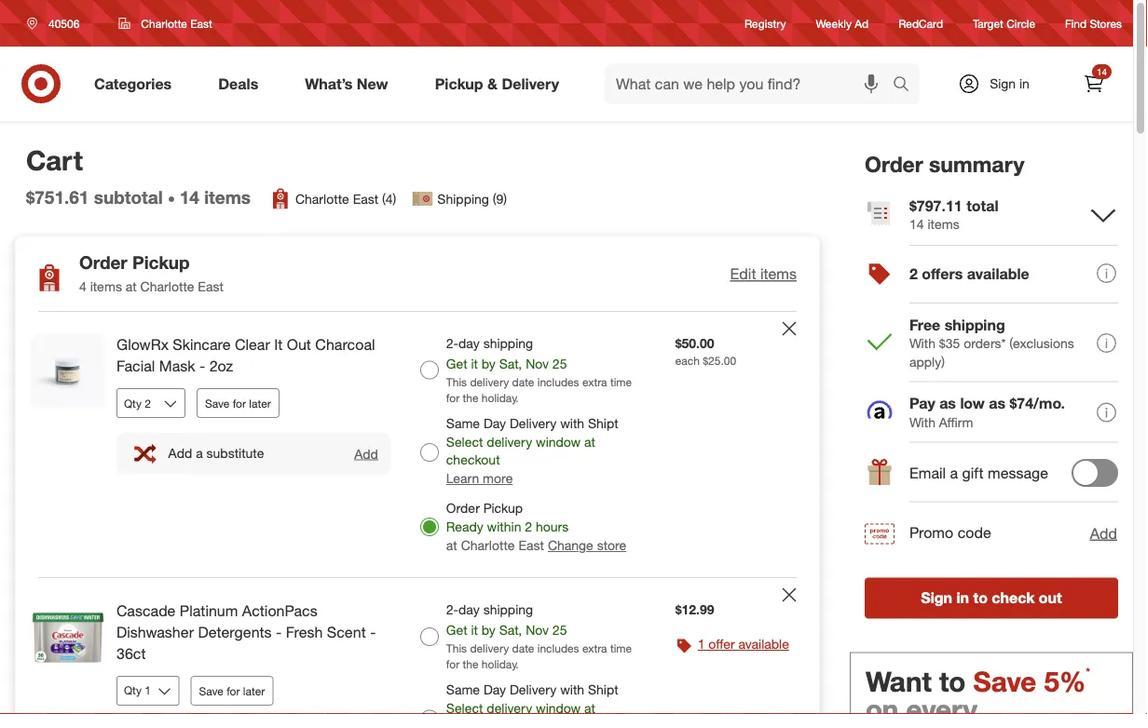 Task type: describe. For each thing, give the bounding box(es) containing it.
the for cascade platinum actionpacs dishwasher detergents - fresh scent - 36ct
[[463, 658, 479, 672]]

glowrx
[[116, 336, 169, 354]]

find stores
[[1065, 16, 1122, 30]]

14 for 14 items
[[180, 187, 199, 208]]

$797.11 total 14 items
[[909, 196, 999, 232]]

scent
[[327, 624, 366, 642]]

$50.00
[[675, 336, 714, 352]]

Store pickup radio
[[420, 518, 439, 537]]

sign for sign in
[[990, 75, 1016, 92]]

order for order pickup 4 items at charlotte east
[[79, 252, 127, 273]]

date for glowrx skincare clear it out charcoal facial mask - 2oz
[[512, 376, 534, 389]]

- for facial
[[199, 357, 205, 376]]

gift
[[962, 464, 984, 482]]

save for later button for skincare
[[197, 388, 279, 418]]

items inside the order pickup 4 items at charlotte east
[[90, 279, 122, 295]]

what's new link
[[289, 63, 412, 104]]

search
[[884, 76, 929, 95]]

cascade platinum actionpacs dishwasher detergents - fresh scent - 36ct
[[116, 603, 376, 663]]

platinum
[[180, 603, 238, 621]]

2-day shipping get it by sat, nov 25 this delivery date includes extra time for the holiday. for cascade platinum actionpacs dishwasher detergents - fresh scent - 36ct
[[446, 602, 632, 672]]

day for same day delivery with shipt select delivery window at checkout learn more
[[484, 415, 506, 431]]

more
[[483, 471, 513, 487]]

apply)
[[909, 354, 945, 370]]

free
[[909, 316, 940, 334]]

shipt for same day delivery with shipt
[[588, 681, 618, 698]]

save for later for platinum
[[199, 684, 265, 698]]

free shipping with $35 orders* (exclusions apply)
[[909, 316, 1074, 370]]

later for detergents
[[243, 684, 265, 698]]

pickup for order pickup ready within 2 hours at charlotte east change store
[[483, 501, 523, 517]]

weekly ad link
[[816, 15, 869, 31]]

the for glowrx skincare clear it out charcoal facial mask - 2oz
[[463, 391, 479, 405]]

save inside want to save 5% *
[[973, 666, 1036, 699]]

available for 2 offers available
[[967, 265, 1029, 283]]

categories
[[94, 75, 172, 93]]

pickup & delivery link
[[419, 63, 582, 104]]

promo code
[[909, 524, 991, 543]]

sign in to check out button
[[865, 578, 1118, 619]]

cart
[[26, 144, 83, 177]]

orders*
[[964, 335, 1006, 352]]

affirm
[[939, 414, 973, 431]]

14 items
[[180, 187, 251, 208]]

each
[[675, 354, 700, 368]]

ad
[[855, 16, 869, 30]]

1
[[698, 637, 705, 653]]

within
[[487, 519, 521, 536]]

change store button
[[548, 537, 626, 556]]

1 offer available button
[[698, 636, 789, 654]]

0 horizontal spatial add
[[168, 446, 192, 462]]

glowrx skincare clear it out charcoal facial mask - 2oz link
[[116, 335, 390, 377]]

total
[[966, 196, 999, 215]]

delivery for cascade platinum actionpacs dishwasher detergents - fresh scent - 36ct
[[470, 642, 509, 656]]

- for fresh
[[370, 624, 376, 642]]

to inside button
[[973, 590, 988, 608]]

weekly
[[816, 16, 852, 30]]

charlotte east (4)
[[295, 190, 396, 207]]

out
[[1039, 590, 1062, 608]]

2 horizontal spatial add
[[1090, 524, 1117, 543]]

get for glowrx skincare clear it out charcoal facial mask - 2oz
[[446, 356, 467, 372]]

1 horizontal spatial -
[[276, 624, 282, 642]]

items inside $797.11 total 14 items
[[928, 216, 959, 232]]

skincare
[[173, 336, 231, 354]]

save for cascade platinum actionpacs dishwasher detergents - fresh scent - 36ct
[[199, 684, 223, 698]]

delivery for same day delivery with shipt
[[510, 681, 557, 698]]

at inside order pickup ready within 2 hours at charlotte east change store
[[446, 538, 457, 554]]

25 for glowrx skincare clear it out charcoal facial mask - 2oz
[[552, 356, 567, 372]]

date for cascade platinum actionpacs dishwasher detergents - fresh scent - 36ct
[[512, 642, 534, 656]]

for down 2oz
[[233, 396, 246, 410]]

0 vertical spatial add button
[[353, 445, 379, 463]]

charlotte inside order pickup ready within 2 hours at charlotte east change store
[[461, 538, 515, 554]]

cascade
[[116, 603, 176, 621]]

day for glowrx skincare clear it out charcoal facial mask - 2oz
[[459, 336, 480, 352]]

same day delivery with shipt select delivery window at checkout learn more
[[446, 415, 618, 487]]

order pickup ready within 2 hours at charlotte east change store
[[446, 501, 626, 554]]

by for cascade platinum actionpacs dishwasher detergents - fresh scent - 36ct
[[482, 623, 496, 639]]

fresh
[[286, 624, 323, 642]]

later for out
[[249, 396, 271, 410]]

pickup & delivery
[[435, 75, 559, 93]]

$751.61
[[26, 187, 89, 208]]

east inside 'dropdown button'
[[190, 16, 212, 30]]

hours
[[536, 519, 569, 536]]

a for email
[[950, 464, 958, 482]]

2 offers available button
[[865, 245, 1118, 304]]

detergents
[[198, 624, 272, 642]]

promo
[[909, 524, 953, 543]]

shipping
[[437, 190, 489, 207]]

out
[[287, 336, 311, 354]]

stores
[[1090, 16, 1122, 30]]

message
[[988, 464, 1048, 482]]

it for cascade platinum actionpacs dishwasher detergents - fresh scent - 36ct
[[471, 623, 478, 639]]

sat, for glowrx skincare clear it out charcoal facial mask - 2oz
[[499, 356, 522, 372]]

items inside dropdown button
[[760, 265, 797, 283]]

with for same day delivery with shipt
[[560, 681, 584, 698]]

registry link
[[745, 15, 786, 31]]

order pickup 4 items at charlotte east
[[79, 252, 223, 295]]

affirm image
[[867, 401, 892, 419]]

edit items
[[730, 265, 797, 283]]

*
[[1086, 665, 1090, 679]]

glowrx skincare clear it out charcoal facial mask - 2oz image
[[31, 335, 105, 409]]

at inside the order pickup 4 items at charlotte east
[[126, 279, 137, 295]]

order summary
[[865, 151, 1025, 177]]

same for same day delivery with shipt select delivery window at checkout learn more
[[446, 415, 480, 431]]

at inside same day delivery with shipt select delivery window at checkout learn more
[[584, 434, 595, 450]]

same day delivery with shipt
[[446, 681, 618, 698]]

available for 1 offer available
[[739, 637, 789, 653]]

charlotte inside the order pickup 4 items at charlotte east
[[140, 279, 194, 295]]

4
[[79, 279, 86, 295]]

this for cascade platinum actionpacs dishwasher detergents - fresh scent - 36ct
[[446, 642, 467, 656]]

search button
[[884, 63, 929, 108]]

get for cascade platinum actionpacs dishwasher detergents - fresh scent - 36ct
[[446, 623, 467, 639]]

check
[[992, 590, 1035, 608]]

1 vertical spatial add button
[[1089, 522, 1118, 545]]

1 offer available
[[698, 637, 789, 653]]

holiday. for glowrx skincare clear it out charcoal facial mask - 2oz
[[482, 391, 519, 405]]

2- for glowrx skincare clear it out charcoal facial mask - 2oz
[[446, 336, 459, 352]]

offers
[[922, 265, 963, 283]]

what's new
[[305, 75, 388, 93]]

sign for sign in to check out
[[921, 590, 952, 608]]

delivery for pickup & delivery
[[502, 75, 559, 93]]

includes for cascade platinum actionpacs dishwasher detergents - fresh scent - 36ct
[[537, 642, 579, 656]]

checkout
[[446, 452, 500, 468]]

delivery inside same day delivery with shipt select delivery window at checkout learn more
[[487, 434, 532, 450]]

by for glowrx skincare clear it out charcoal facial mask - 2oz
[[482, 356, 496, 372]]

charcoal
[[315, 336, 375, 354]]

sign in to check out
[[921, 590, 1062, 608]]

affirm image
[[865, 399, 895, 428]]

ready
[[446, 519, 483, 536]]

save for glowrx skincare clear it out charcoal facial mask - 2oz
[[205, 396, 230, 410]]

to inside want to save 5% *
[[939, 666, 966, 699]]

sign in
[[990, 75, 1030, 92]]

(9)
[[493, 190, 507, 207]]

36ct
[[116, 645, 146, 663]]

target circle
[[973, 16, 1035, 30]]

25 for cascade platinum actionpacs dishwasher detergents - fresh scent - 36ct
[[552, 623, 567, 639]]

delivery for same day delivery with shipt select delivery window at checkout learn more
[[510, 415, 557, 431]]

(4)
[[382, 190, 396, 207]]

pay as low as $74/mo. with affirm
[[909, 395, 1065, 431]]

pickup for order pickup 4 items at charlotte east
[[132, 252, 190, 273]]

for up select
[[446, 391, 460, 405]]



Task type: vqa. For each thing, say whether or not it's contained in the screenshot.
What's New
yes



Task type: locate. For each thing, give the bounding box(es) containing it.
for down detergents
[[227, 684, 240, 698]]

1 vertical spatial delivery
[[510, 415, 557, 431]]

1 horizontal spatial sign
[[990, 75, 1016, 92]]

1 date from the top
[[512, 376, 534, 389]]

a left the substitute
[[196, 446, 203, 462]]

0 vertical spatial time
[[610, 376, 632, 389]]

in
[[1019, 75, 1030, 92], [957, 590, 969, 608]]

2 day from the top
[[459, 602, 480, 618]]

with
[[560, 415, 584, 431], [560, 681, 584, 698]]

includes for glowrx skincare clear it out charcoal facial mask - 2oz
[[537, 376, 579, 389]]

day
[[484, 415, 506, 431], [484, 681, 506, 698]]

0 vertical spatial sat,
[[499, 356, 522, 372]]

0 horizontal spatial as
[[939, 395, 956, 413]]

2 get from the top
[[446, 623, 467, 639]]

in for sign in to check out
[[957, 590, 969, 608]]

What can we help you find? suggestions appear below search field
[[605, 63, 897, 104]]

list
[[269, 188, 507, 210]]

14 right subtotal
[[180, 187, 199, 208]]

available right offers
[[967, 265, 1029, 283]]

14 for 14
[[1097, 66, 1107, 77]]

charlotte inside 'dropdown button'
[[141, 16, 187, 30]]

add button
[[353, 445, 379, 463], [1089, 522, 1118, 545]]

charlotte down within
[[461, 538, 515, 554]]

1 vertical spatial nov
[[526, 623, 549, 639]]

in down circle
[[1019, 75, 1030, 92]]

1 with from the top
[[909, 335, 935, 352]]

2 it from the top
[[471, 623, 478, 639]]

cart item ready to fulfill group containing cascade platinum actionpacs dishwasher detergents - fresh scent - 36ct
[[16, 579, 819, 715]]

pickup inside the order pickup 4 items at charlotte east
[[132, 252, 190, 273]]

1 with from the top
[[560, 415, 584, 431]]

1 day from the top
[[484, 415, 506, 431]]

with down pay
[[909, 414, 935, 431]]

at right "4" at the left
[[126, 279, 137, 295]]

in for sign in
[[1019, 75, 1030, 92]]

0 vertical spatial sign
[[990, 75, 1016, 92]]

get
[[446, 356, 467, 372], [446, 623, 467, 639]]

target circle link
[[973, 15, 1035, 31]]

1 horizontal spatial as
[[989, 395, 1006, 413]]

as up the affirm
[[939, 395, 956, 413]]

2 2-day shipping get it by sat, nov 25 this delivery date includes extra time for the holiday. from the top
[[446, 602, 632, 672]]

extra up same day delivery with shipt on the bottom of page
[[582, 642, 607, 656]]

add a substitute
[[168, 446, 264, 462]]

it
[[274, 336, 283, 354]]

order inside order pickup ready within 2 hours at charlotte east change store
[[446, 501, 480, 517]]

2 horizontal spatial order
[[865, 151, 923, 177]]

in left check
[[957, 590, 969, 608]]

2-day shipping get it by sat, nov 25 this delivery date includes extra time for the holiday. up window
[[446, 336, 632, 405]]

charlotte
[[141, 16, 187, 30], [295, 190, 349, 207], [140, 279, 194, 295], [461, 538, 515, 554]]

charlotte up categories link
[[141, 16, 187, 30]]

0 vertical spatial order
[[865, 151, 923, 177]]

shipping for glowrx skincare clear it out charcoal facial mask - 2oz
[[483, 336, 533, 352]]

by
[[482, 356, 496, 372], [482, 623, 496, 639]]

shipt for same day delivery with shipt select delivery window at checkout learn more
[[588, 415, 618, 431]]

east inside order pickup ready within 2 hours at charlotte east change store
[[518, 538, 544, 554]]

1 nov from the top
[[526, 356, 549, 372]]

0 vertical spatial with
[[560, 415, 584, 431]]

later down cascade platinum actionpacs dishwasher detergents - fresh scent - 36ct link
[[243, 684, 265, 698]]

1 vertical spatial cart item ready to fulfill group
[[16, 579, 819, 715]]

None radio
[[420, 710, 439, 715]]

the up select
[[463, 391, 479, 405]]

extra up same day delivery with shipt select delivery window at checkout learn more
[[582, 376, 607, 389]]

day for cascade platinum actionpacs dishwasher detergents - fresh scent - 36ct
[[459, 602, 480, 618]]

by up select
[[482, 356, 496, 372]]

2 date from the top
[[512, 642, 534, 656]]

0 vertical spatial 14
[[1097, 66, 1107, 77]]

1 vertical spatial shipt
[[588, 681, 618, 698]]

as right low
[[989, 395, 1006, 413]]

actionpacs
[[242, 603, 317, 621]]

0 horizontal spatial a
[[196, 446, 203, 462]]

cart item ready to fulfill group containing glowrx skincare clear it out charcoal facial mask - 2oz
[[16, 312, 819, 578]]

offer
[[709, 637, 735, 653]]

0 vertical spatial includes
[[537, 376, 579, 389]]

order up the ready
[[446, 501, 480, 517]]

25 up window
[[552, 356, 567, 372]]

nov up window
[[526, 356, 549, 372]]

0 vertical spatial same
[[446, 415, 480, 431]]

sat, up same day delivery with shipt on the bottom of page
[[499, 623, 522, 639]]

extra for cascade platinum actionpacs dishwasher detergents - fresh scent - 36ct
[[582, 642, 607, 656]]

pay
[[909, 395, 935, 413]]

nov for glowrx skincare clear it out charcoal facial mask - 2oz
[[526, 356, 549, 372]]

1 vertical spatial day
[[459, 602, 480, 618]]

0 vertical spatial the
[[463, 391, 479, 405]]

2 vertical spatial delivery
[[470, 642, 509, 656]]

save left the 5%
[[973, 666, 1036, 699]]

the up same day delivery with shipt on the bottom of page
[[463, 658, 479, 672]]

2 25 from the top
[[552, 623, 567, 639]]

1 vertical spatial sat,
[[499, 623, 522, 639]]

1 by from the top
[[482, 356, 496, 372]]

1 day from the top
[[459, 336, 480, 352]]

includes up same day delivery with shipt on the bottom of page
[[537, 642, 579, 656]]

2 left offers
[[909, 265, 918, 283]]

1 vertical spatial 2-day shipping get it by sat, nov 25 this delivery date includes extra time for the holiday.
[[446, 602, 632, 672]]

delivery up select
[[470, 376, 509, 389]]

order up "4" at the left
[[79, 252, 127, 273]]

this
[[446, 376, 467, 389], [446, 642, 467, 656]]

it up select
[[471, 356, 478, 372]]

later
[[249, 396, 271, 410], [243, 684, 265, 698]]

1 vertical spatial at
[[584, 434, 595, 450]]

2 as from the left
[[989, 395, 1006, 413]]

2 vertical spatial pickup
[[483, 501, 523, 517]]

shipping
[[945, 316, 1005, 334], [483, 336, 533, 352], [483, 602, 533, 618]]

0 vertical spatial in
[[1019, 75, 1030, 92]]

charlotte east
[[141, 16, 212, 30]]

with inside pay as low as $74/mo. with affirm
[[909, 414, 935, 431]]

2 holiday. from the top
[[482, 658, 519, 672]]

1 vertical spatial sign
[[921, 590, 952, 608]]

east up skincare
[[198, 279, 223, 295]]

to right want
[[939, 666, 966, 699]]

1 vertical spatial the
[[463, 658, 479, 672]]

0 vertical spatial this
[[446, 376, 467, 389]]

shipping inside the free shipping with $35 orders* (exclusions apply)
[[945, 316, 1005, 334]]

(exclusions
[[1010, 335, 1074, 352]]

25 up same day delivery with shipt on the bottom of page
[[552, 623, 567, 639]]

sign inside sign in to check out button
[[921, 590, 952, 608]]

pickup inside order pickup ready within 2 hours at charlotte east change store
[[483, 501, 523, 517]]

1 vertical spatial extra
[[582, 642, 607, 656]]

find
[[1065, 16, 1087, 30]]

0 vertical spatial available
[[967, 265, 1029, 283]]

14
[[1097, 66, 1107, 77], [180, 187, 199, 208], [909, 216, 924, 232]]

2 extra from the top
[[582, 642, 607, 656]]

includes
[[537, 376, 579, 389], [537, 642, 579, 656]]

nov for cascade platinum actionpacs dishwasher detergents - fresh scent - 36ct
[[526, 623, 549, 639]]

1 vertical spatial 2
[[525, 519, 532, 536]]

delivery up more
[[487, 434, 532, 450]]

0 vertical spatial holiday.
[[482, 391, 519, 405]]

1 horizontal spatial to
[[973, 590, 988, 608]]

save down 2oz
[[205, 396, 230, 410]]

deals link
[[202, 63, 282, 104]]

this up select
[[446, 376, 467, 389]]

order up $797.11
[[865, 151, 923, 177]]

date up same day delivery with shipt select delivery window at checkout learn more
[[512, 376, 534, 389]]

in inside sign in to check out button
[[957, 590, 969, 608]]

1 vertical spatial a
[[950, 464, 958, 482]]

0 vertical spatial shipt
[[588, 415, 618, 431]]

holiday.
[[482, 391, 519, 405], [482, 658, 519, 672]]

1 time from the top
[[610, 376, 632, 389]]

edit
[[730, 265, 756, 283]]

glowrx skincare clear it out charcoal facial mask - 2oz
[[116, 336, 375, 376]]

1 same from the top
[[446, 415, 480, 431]]

14 inside $797.11 total 14 items
[[909, 216, 924, 232]]

change
[[548, 538, 593, 554]]

redcard link
[[898, 15, 943, 31]]

2 nov from the top
[[526, 623, 549, 639]]

2oz
[[209, 357, 233, 376]]

0 vertical spatial at
[[126, 279, 137, 295]]

a inside group
[[196, 446, 203, 462]]

2 day from the top
[[484, 681, 506, 698]]

want to save 5% *
[[866, 665, 1090, 699]]

1 it from the top
[[471, 356, 478, 372]]

1 sat, from the top
[[499, 356, 522, 372]]

east down hours
[[518, 538, 544, 554]]

2 horizontal spatial at
[[584, 434, 595, 450]]

charlotte up the glowrx
[[140, 279, 194, 295]]

2 vertical spatial delivery
[[510, 681, 557, 698]]

delivery up same day delivery with shipt on the bottom of page
[[470, 642, 509, 656]]

by up same day delivery with shipt on the bottom of page
[[482, 623, 496, 639]]

it for glowrx skincare clear it out charcoal facial mask - 2oz
[[471, 356, 478, 372]]

date up same day delivery with shipt on the bottom of page
[[512, 642, 534, 656]]

0 vertical spatial 2-day shipping get it by sat, nov 25 this delivery date includes extra time for the holiday.
[[446, 336, 632, 405]]

order
[[865, 151, 923, 177], [79, 252, 127, 273], [446, 501, 480, 517]]

summary
[[929, 151, 1025, 177]]

this up same day delivery with shipt on the bottom of page
[[446, 642, 467, 656]]

cascade platinum actionpacs dishwasher detergents - fresh scent - 36ct image
[[31, 601, 105, 676]]

2 horizontal spatial 14
[[1097, 66, 1107, 77]]

code
[[958, 524, 991, 543]]

0 horizontal spatial at
[[126, 279, 137, 295]]

same
[[446, 415, 480, 431], [446, 681, 480, 698]]

$751.61 subtotal
[[26, 187, 163, 208]]

0 vertical spatial by
[[482, 356, 496, 372]]

1 vertical spatial 2-
[[446, 602, 459, 618]]

2 inside button
[[909, 265, 918, 283]]

1 vertical spatial by
[[482, 623, 496, 639]]

time for cascade platinum actionpacs dishwasher detergents - fresh scent - 36ct
[[610, 642, 632, 656]]

- right scent
[[370, 624, 376, 642]]

day inside same day delivery with shipt select delivery window at checkout learn more
[[484, 415, 506, 431]]

1 horizontal spatial add button
[[1089, 522, 1118, 545]]

charlotte left (4)
[[295, 190, 349, 207]]

14 down stores
[[1097, 66, 1107, 77]]

holiday. up same day delivery with shipt on the bottom of page
[[482, 658, 519, 672]]

cart item ready to fulfill group
[[16, 312, 819, 578], [16, 579, 819, 715]]

0 vertical spatial 2
[[909, 265, 918, 283]]

pickup up within
[[483, 501, 523, 517]]

delivery
[[470, 376, 509, 389], [487, 434, 532, 450], [470, 642, 509, 656]]

delivery for glowrx skincare clear it out charcoal facial mask - 2oz
[[470, 376, 509, 389]]

2 with from the top
[[909, 414, 935, 431]]

dishwasher
[[116, 624, 194, 642]]

1 horizontal spatial available
[[967, 265, 1029, 283]]

1 horizontal spatial order
[[446, 501, 480, 517]]

select
[[446, 434, 483, 450]]

at down the ready
[[446, 538, 457, 554]]

1 includes from the top
[[537, 376, 579, 389]]

2 horizontal spatial -
[[370, 624, 376, 642]]

time for glowrx skincare clear it out charcoal facial mask - 2oz
[[610, 376, 632, 389]]

holiday. up select
[[482, 391, 519, 405]]

14 link
[[1073, 63, 1114, 104]]

2 sat, from the top
[[499, 623, 522, 639]]

1 vertical spatial order
[[79, 252, 127, 273]]

it up same day delivery with shipt on the bottom of page
[[471, 623, 478, 639]]

1 vertical spatial holiday.
[[482, 658, 519, 672]]

save for later down 2oz
[[205, 396, 271, 410]]

1 vertical spatial it
[[471, 623, 478, 639]]

2 left hours
[[525, 519, 532, 536]]

sign in link
[[942, 63, 1059, 104]]

shipping for cascade platinum actionpacs dishwasher detergents - fresh scent - 36ct
[[483, 602, 533, 618]]

1 2- from the top
[[446, 336, 459, 352]]

nov
[[526, 356, 549, 372], [526, 623, 549, 639]]

items
[[204, 187, 251, 208], [928, 216, 959, 232], [760, 265, 797, 283], [90, 279, 122, 295]]

5%
[[1044, 666, 1086, 699]]

mask
[[159, 357, 195, 376]]

with for same day delivery with shipt select delivery window at checkout learn more
[[560, 415, 584, 431]]

$50.00 each $25.00
[[675, 336, 736, 368]]

2-day shipping get it by sat, nov 25 this delivery date includes extra time for the holiday. for glowrx skincare clear it out charcoal facial mask - 2oz
[[446, 336, 632, 405]]

save for later button down 2oz
[[197, 388, 279, 418]]

1 holiday. from the top
[[482, 391, 519, 405]]

what's
[[305, 75, 353, 93]]

2 vertical spatial order
[[446, 501, 480, 517]]

2 vertical spatial 14
[[909, 216, 924, 232]]

east left (4)
[[353, 190, 378, 207]]

14 down $797.11
[[909, 216, 924, 232]]

day for same day delivery with shipt
[[484, 681, 506, 698]]

0 vertical spatial extra
[[582, 376, 607, 389]]

time
[[610, 376, 632, 389], [610, 642, 632, 656]]

2 by from the top
[[482, 623, 496, 639]]

for up same day delivery with shipt on the bottom of page
[[446, 658, 460, 672]]

sign inside sign in link
[[990, 75, 1016, 92]]

1 vertical spatial date
[[512, 642, 534, 656]]

delivery inside same day delivery with shipt select delivery window at checkout learn more
[[510, 415, 557, 431]]

pickup left &
[[435, 75, 483, 93]]

for
[[446, 391, 460, 405], [233, 396, 246, 410], [446, 658, 460, 672], [227, 684, 240, 698]]

includes up window
[[537, 376, 579, 389]]

registry
[[745, 16, 786, 30]]

2 cart item ready to fulfill group from the top
[[16, 579, 819, 715]]

list containing charlotte east (4)
[[269, 188, 507, 210]]

day
[[459, 336, 480, 352], [459, 602, 480, 618]]

1 horizontal spatial a
[[950, 464, 958, 482]]

order inside the order pickup 4 items at charlotte east
[[79, 252, 127, 273]]

save
[[205, 396, 230, 410], [973, 666, 1036, 699], [199, 684, 223, 698]]

1 horizontal spatial in
[[1019, 75, 1030, 92]]

1 vertical spatial shipping
[[483, 336, 533, 352]]

0 horizontal spatial -
[[199, 357, 205, 376]]

1 vertical spatial pickup
[[132, 252, 190, 273]]

with inside the free shipping with $35 orders* (exclusions apply)
[[909, 335, 935, 352]]

2 includes from the top
[[537, 642, 579, 656]]

- left 2oz
[[199, 357, 205, 376]]

0 vertical spatial day
[[459, 336, 480, 352]]

email a gift message
[[909, 464, 1048, 482]]

0 vertical spatial date
[[512, 376, 534, 389]]

with inside same day delivery with shipt select delivery window at checkout learn more
[[560, 415, 584, 431]]

1 vertical spatial with
[[909, 414, 935, 431]]

save for later button down detergents
[[191, 676, 273, 706]]

same inside same day delivery with shipt select delivery window at checkout learn more
[[446, 415, 480, 431]]

clear
[[235, 336, 270, 354]]

1 horizontal spatial add
[[354, 446, 378, 462]]

2 this from the top
[[446, 642, 467, 656]]

2 2- from the top
[[446, 602, 459, 618]]

facial
[[116, 357, 155, 376]]

available right offer at the right bottom of the page
[[739, 637, 789, 653]]

2 with from the top
[[560, 681, 584, 698]]

this for glowrx skincare clear it out charcoal facial mask - 2oz
[[446, 376, 467, 389]]

$797.11
[[909, 196, 962, 215]]

substitute
[[206, 446, 264, 462]]

2-day shipping get it by sat, nov 25 this delivery date includes extra time for the holiday.
[[446, 336, 632, 405], [446, 602, 632, 672]]

- inside the glowrx skincare clear it out charcoal facial mask - 2oz
[[199, 357, 205, 376]]

1 get from the top
[[446, 356, 467, 372]]

0 vertical spatial shipping
[[945, 316, 1005, 334]]

weekly ad
[[816, 16, 869, 30]]

1 vertical spatial later
[[243, 684, 265, 698]]

1 extra from the top
[[582, 376, 607, 389]]

same for same day delivery with shipt
[[446, 681, 480, 698]]

1 vertical spatial with
[[560, 681, 584, 698]]

1 vertical spatial includes
[[537, 642, 579, 656]]

2 same from the top
[[446, 681, 480, 698]]

1 2-day shipping get it by sat, nov 25 this delivery date includes extra time for the holiday. from the top
[[446, 336, 632, 405]]

holiday. for cascade platinum actionpacs dishwasher detergents - fresh scent - 36ct
[[482, 658, 519, 672]]

extra for glowrx skincare clear it out charcoal facial mask - 2oz
[[582, 376, 607, 389]]

0 vertical spatial with
[[909, 335, 935, 352]]

2 vertical spatial shipping
[[483, 602, 533, 618]]

target
[[973, 16, 1003, 30]]

in inside sign in link
[[1019, 75, 1030, 92]]

1 vertical spatial available
[[739, 637, 789, 653]]

it
[[471, 356, 478, 372], [471, 623, 478, 639]]

shipt
[[588, 415, 618, 431], [588, 681, 618, 698]]

1 vertical spatial to
[[939, 666, 966, 699]]

redcard
[[898, 16, 943, 30]]

window
[[536, 434, 581, 450]]

0 vertical spatial get
[[446, 356, 467, 372]]

available inside the cart item ready to fulfill group
[[739, 637, 789, 653]]

pickup down subtotal
[[132, 252, 190, 273]]

0 horizontal spatial 2
[[525, 519, 532, 536]]

available
[[967, 265, 1029, 283], [739, 637, 789, 653]]

save for later for skincare
[[205, 396, 271, 410]]

1 this from the top
[[446, 376, 467, 389]]

the
[[463, 391, 479, 405], [463, 658, 479, 672]]

learn more button
[[446, 470, 513, 488]]

1 vertical spatial time
[[610, 642, 632, 656]]

2 offers available
[[909, 265, 1029, 283]]

0 horizontal spatial available
[[739, 637, 789, 653]]

0 vertical spatial delivery
[[470, 376, 509, 389]]

at right window
[[584, 434, 595, 450]]

40506
[[48, 16, 80, 30]]

1 as from the left
[[939, 395, 956, 413]]

1 vertical spatial same
[[446, 681, 480, 698]]

2- for cascade platinum actionpacs dishwasher detergents - fresh scent - 36ct
[[446, 602, 459, 618]]

0 vertical spatial a
[[196, 446, 203, 462]]

to
[[973, 590, 988, 608], [939, 666, 966, 699]]

0 vertical spatial later
[[249, 396, 271, 410]]

sign
[[990, 75, 1016, 92], [921, 590, 952, 608]]

1 25 from the top
[[552, 356, 567, 372]]

sat, for cascade platinum actionpacs dishwasher detergents - fresh scent - 36ct
[[499, 623, 522, 639]]

None radio
[[420, 361, 439, 380], [420, 444, 439, 462], [420, 628, 439, 646], [420, 361, 439, 380], [420, 444, 439, 462], [420, 628, 439, 646]]

2 time from the top
[[610, 642, 632, 656]]

a for add
[[196, 446, 203, 462]]

2
[[909, 265, 918, 283], [525, 519, 532, 536]]

2 the from the top
[[463, 658, 479, 672]]

1 shipt from the top
[[588, 415, 618, 431]]

2-day shipping get it by sat, nov 25 this delivery date includes extra time for the holiday. up same day delivery with shipt on the bottom of page
[[446, 602, 632, 672]]

sign down promo
[[921, 590, 952, 608]]

order for order pickup ready within 2 hours at charlotte east change store
[[446, 501, 480, 517]]

save for later down detergents
[[199, 684, 265, 698]]

later down glowrx skincare clear it out charcoal facial mask - 2oz link
[[249, 396, 271, 410]]

1 vertical spatial 25
[[552, 623, 567, 639]]

circle
[[1007, 16, 1035, 30]]

shipt inside same day delivery with shipt select delivery window at checkout learn more
[[588, 415, 618, 431]]

with down free
[[909, 335, 935, 352]]

1 vertical spatial delivery
[[487, 434, 532, 450]]

0 vertical spatial 2-
[[446, 336, 459, 352]]

0 vertical spatial nov
[[526, 356, 549, 372]]

0 vertical spatial 25
[[552, 356, 567, 372]]

0 vertical spatial day
[[484, 415, 506, 431]]

save for later button for platinum
[[191, 676, 273, 706]]

date
[[512, 376, 534, 389], [512, 642, 534, 656]]

low
[[960, 395, 985, 413]]

sign down target circle link at the top of the page
[[990, 75, 1016, 92]]

0 vertical spatial save for later button
[[197, 388, 279, 418]]

2 shipt from the top
[[588, 681, 618, 698]]

sat, up same day delivery with shipt select delivery window at checkout learn more
[[499, 356, 522, 372]]

learn
[[446, 471, 479, 487]]

1 vertical spatial this
[[446, 642, 467, 656]]

- down actionpacs
[[276, 624, 282, 642]]

1 the from the top
[[463, 391, 479, 405]]

nov up same day delivery with shipt on the bottom of page
[[526, 623, 549, 639]]

1 cart item ready to fulfill group from the top
[[16, 312, 819, 578]]

save down detergents
[[199, 684, 223, 698]]

new
[[357, 75, 388, 93]]

2 vertical spatial at
[[446, 538, 457, 554]]

want
[[866, 666, 932, 699]]

sat,
[[499, 356, 522, 372], [499, 623, 522, 639]]

to left check
[[973, 590, 988, 608]]

0 vertical spatial pickup
[[435, 75, 483, 93]]

east inside the order pickup 4 items at charlotte east
[[198, 279, 223, 295]]

east
[[190, 16, 212, 30], [353, 190, 378, 207], [198, 279, 223, 295], [518, 538, 544, 554]]

east up deals link
[[190, 16, 212, 30]]

a left gift
[[950, 464, 958, 482]]

1 vertical spatial 14
[[180, 187, 199, 208]]

order for order summary
[[865, 151, 923, 177]]

2 inside order pickup ready within 2 hours at charlotte east change store
[[525, 519, 532, 536]]

1 horizontal spatial at
[[446, 538, 457, 554]]

1 horizontal spatial 14
[[909, 216, 924, 232]]

0 vertical spatial save for later
[[205, 396, 271, 410]]

1 horizontal spatial 2
[[909, 265, 918, 283]]

pickup
[[435, 75, 483, 93], [132, 252, 190, 273], [483, 501, 523, 517]]



